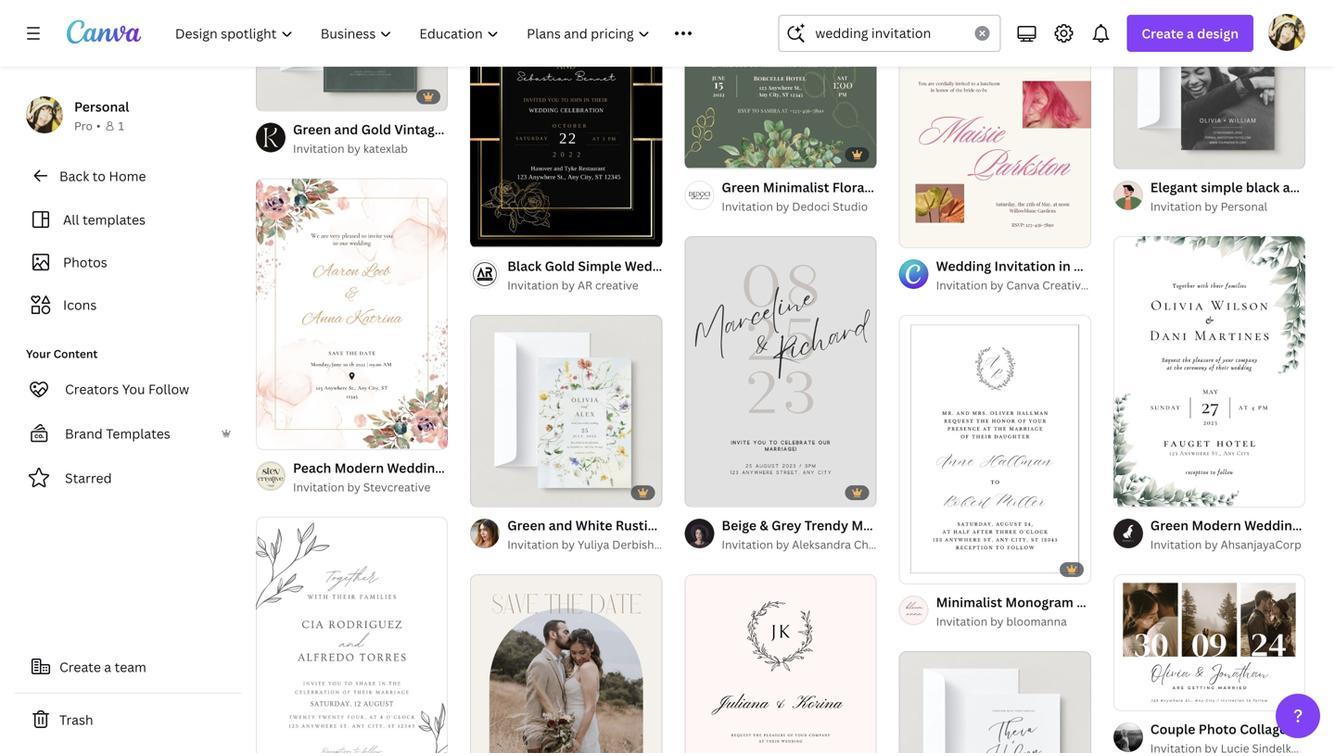 Task type: locate. For each thing, give the bounding box(es) containing it.
1 horizontal spatial simple
[[1290, 721, 1334, 739]]

1 horizontal spatial modern
[[1192, 517, 1242, 535]]

wedding up creative on the top of the page
[[625, 257, 680, 275]]

by
[[991, 18, 1004, 33], [347, 141, 361, 156], [776, 199, 789, 214], [1205, 199, 1218, 214], [562, 278, 575, 293], [991, 278, 1004, 293], [347, 480, 361, 495], [776, 537, 789, 553], [562, 537, 575, 553], [1205, 537, 1218, 553], [991, 614, 1004, 630]]

wedding for minimalist monogram wedding invitation
[[1077, 594, 1132, 611]]

studio right "creative"
[[1090, 278, 1125, 293]]

minimalist monogram wedding invitation image
[[899, 315, 1091, 584]]

all
[[63, 211, 79, 229]]

brand templates
[[65, 425, 170, 443]]

2 horizontal spatial 1 of 2
[[1127, 146, 1153, 160]]

0 vertical spatial simple
[[578, 257, 622, 275]]

0 horizontal spatial simple
[[578, 257, 622, 275]]

wedding inside peach modern wedding invitation invitation by stevcreative
[[387, 459, 442, 477]]

creators you follow link
[[15, 371, 241, 408]]

of for invitation by katexlab
[[277, 89, 287, 103]]

•
[[96, 118, 101, 134]]

0 vertical spatial studio
[[833, 199, 868, 214]]

studio right 'dedoci'
[[833, 199, 868, 214]]

wedding right "monogram"
[[1077, 594, 1132, 611]]

creators you follow
[[65, 381, 189, 398]]

couple photo collage simple wedding invitation image
[[1114, 575, 1306, 712]]

1
[[269, 89, 274, 103], [118, 118, 124, 134], [1127, 146, 1132, 160], [483, 485, 489, 499]]

0 horizontal spatial a
[[104, 659, 111, 677]]

r
[[1036, 18, 1043, 33]]

yuliya
[[578, 537, 610, 553]]

minimalist monogram wedding invitation invitation by bloomanna
[[936, 594, 1197, 630]]

2
[[290, 89, 295, 103], [1147, 146, 1153, 160], [504, 485, 510, 499]]

invitation by personal
[[1151, 199, 1268, 214]]

1 of 2 link
[[256, 0, 448, 111], [1114, 0, 1306, 169], [470, 315, 663, 507]]

2 for invitation by yuliya derbisheva
[[504, 485, 510, 499]]

monogram
[[1006, 594, 1074, 611]]

by inside the green modern wedding invita invitation by ahsanjayacorp
[[1205, 537, 1218, 553]]

0 horizontal spatial 2
[[290, 89, 295, 103]]

1 vertical spatial a
[[104, 659, 111, 677]]

photos link
[[26, 245, 230, 280]]

black gold simple wedding invitation invitation by ar creative
[[507, 257, 745, 293]]

1 vertical spatial 2
[[1147, 146, 1153, 160]]

invitation
[[936, 18, 988, 33], [293, 141, 345, 156], [722, 199, 773, 214], [1151, 199, 1202, 214], [683, 257, 745, 275], [507, 278, 559, 293], [936, 278, 988, 293], [446, 459, 507, 477], [293, 480, 345, 495], [722, 537, 773, 553], [507, 537, 559, 553], [1151, 537, 1202, 553], [1135, 594, 1197, 611], [936, 614, 988, 630]]

simple right collage
[[1290, 721, 1334, 739]]

modern for green
[[1192, 517, 1242, 535]]

simple up ar
[[578, 257, 622, 275]]

0 horizontal spatial create
[[59, 659, 101, 677]]

back
[[59, 167, 89, 185]]

invitation by dedoci studio
[[722, 199, 868, 214]]

wedding inside the green modern wedding invita invitation by ahsanjayacorp
[[1245, 517, 1300, 535]]

your content
[[26, 346, 98, 362]]

derbisheva
[[612, 537, 673, 553]]

a left design
[[1187, 25, 1194, 42]]

back to home
[[59, 167, 146, 185]]

0 vertical spatial 2
[[290, 89, 295, 103]]

1 horizontal spatial 2
[[504, 485, 510, 499]]

0 vertical spatial 1 of 2
[[269, 89, 295, 103]]

simple inside black gold simple wedding invitation invitation by ar creative
[[578, 257, 622, 275]]

bloomanna
[[1007, 614, 1067, 630]]

create inside button
[[59, 659, 101, 677]]

wedding
[[625, 257, 680, 275], [387, 459, 442, 477], [1245, 517, 1300, 535], [1077, 594, 1132, 611]]

create for create a design
[[1142, 25, 1184, 42]]

a
[[1187, 25, 1194, 42], [104, 659, 111, 677]]

wedding up stevcreative
[[387, 459, 442, 477]]

2 vertical spatial 2
[[504, 485, 510, 499]]

1 vertical spatial modern
[[1192, 517, 1242, 535]]

1 horizontal spatial 1 of 2 link
[[470, 315, 663, 507]]

couple
[[1151, 721, 1196, 739]]

icons link
[[26, 287, 230, 323]]

peach modern wedding invitation link
[[293, 458, 507, 478]]

create a team
[[59, 659, 146, 677]]

create
[[1142, 25, 1184, 42], [59, 659, 101, 677]]

wedding invitation in beige peach magenta classy calligraphy style image
[[899, 55, 1091, 247]]

2 horizontal spatial of
[[1134, 146, 1145, 160]]

Search search field
[[816, 16, 964, 51]]

your
[[26, 346, 51, 362]]

stevcreative
[[363, 480, 431, 495]]

1 vertical spatial studio
[[1090, 278, 1125, 293]]

1 of 2 link for invitation by katexlab
[[256, 0, 448, 111]]

top level navigation element
[[163, 15, 734, 52], [163, 15, 734, 52]]

peach
[[293, 459, 331, 477]]

create inside dropdown button
[[1142, 25, 1184, 42]]

create a team button
[[15, 649, 241, 686]]

1 horizontal spatial studio
[[1090, 278, 1125, 293]]

0 horizontal spatial of
[[277, 89, 287, 103]]

2 horizontal spatial 1 of 2 link
[[1114, 0, 1306, 169]]

peach modern wedding invitation invitation by stevcreative
[[293, 459, 507, 495]]

a left team
[[104, 659, 111, 677]]

2 vertical spatial of
[[491, 485, 501, 499]]

1 vertical spatial personal
[[1221, 199, 1268, 214]]

1 horizontal spatial a
[[1187, 25, 1194, 42]]

1 of 2
[[269, 89, 295, 103], [1127, 146, 1153, 160], [483, 485, 510, 499]]

modern inside the green modern wedding invita invitation by ahsanjayacorp
[[1192, 517, 1242, 535]]

peach modern wedding invitation image
[[256, 179, 448, 449]]

1 vertical spatial create
[[59, 659, 101, 677]]

templates
[[106, 425, 170, 443]]

follow
[[148, 381, 189, 398]]

wedding inside minimalist monogram wedding invitation invitation by bloomanna
[[1077, 594, 1132, 611]]

0 vertical spatial a
[[1187, 25, 1194, 42]]

modern
[[334, 459, 384, 477], [1192, 517, 1242, 535]]

black
[[507, 257, 542, 275]]

0 horizontal spatial 1 of 2
[[269, 89, 295, 103]]

invitation by canva creative studio
[[936, 278, 1125, 293]]

invitation by jiant r link
[[936, 16, 1091, 35]]

1 horizontal spatial create
[[1142, 25, 1184, 42]]

invitation inside the green modern wedding invita invitation by ahsanjayacorp
[[1151, 537, 1202, 553]]

creative
[[1043, 278, 1088, 293]]

a inside create a design dropdown button
[[1187, 25, 1194, 42]]

invita
[[1303, 517, 1335, 535]]

pro
[[74, 118, 93, 134]]

invitation by stevcreative link
[[293, 478, 448, 497]]

studio
[[833, 199, 868, 214], [1090, 278, 1125, 293]]

wedding up ahsanjayacorp
[[1245, 517, 1300, 535]]

create for create a team
[[59, 659, 101, 677]]

0 horizontal spatial 1 of 2 link
[[256, 0, 448, 111]]

wedding for peach modern wedding invitation
[[387, 459, 442, 477]]

0 horizontal spatial personal
[[74, 98, 129, 115]]

simple
[[578, 257, 622, 275], [1290, 721, 1334, 739]]

aleksandra
[[792, 537, 851, 553]]

katexlab
[[363, 141, 408, 156]]

0 vertical spatial personal
[[74, 98, 129, 115]]

None search field
[[778, 15, 1001, 52]]

modern inside peach modern wedding invitation invitation by stevcreative
[[334, 459, 384, 477]]

create left design
[[1142, 25, 1184, 42]]

create a design
[[1142, 25, 1239, 42]]

pastel floral wedding invitation image
[[685, 575, 877, 754]]

create left team
[[59, 659, 101, 677]]

1 horizontal spatial 1 of 2
[[483, 485, 510, 499]]

1 of 2 link for invitation by yuliya derbisheva
[[470, 315, 663, 507]]

0 vertical spatial modern
[[334, 459, 384, 477]]

you
[[122, 381, 145, 398]]

personal
[[74, 98, 129, 115], [1221, 199, 1268, 214]]

0 horizontal spatial modern
[[334, 459, 384, 477]]

modern up invitation by stevcreative link
[[334, 459, 384, 477]]

1 horizontal spatial of
[[491, 485, 501, 499]]

0 vertical spatial of
[[277, 89, 287, 103]]

brand
[[65, 425, 103, 443]]

of
[[277, 89, 287, 103], [1134, 146, 1145, 160], [491, 485, 501, 499]]

invitation by canva creative studio link
[[936, 276, 1125, 295]]

1 vertical spatial simple
[[1290, 721, 1334, 739]]

2 vertical spatial 1 of 2
[[483, 485, 510, 499]]

0 vertical spatial create
[[1142, 25, 1184, 42]]

1 of 2 for invitation by yuliya derbisheva
[[483, 485, 510, 499]]

beige brown elegant minimalist save the date invitation card image
[[470, 575, 663, 754]]

modern up invitation by ahsanjayacorp link
[[1192, 517, 1242, 535]]

by inside "link"
[[991, 18, 1004, 33]]

trash link
[[15, 702, 241, 739]]

a inside create a team button
[[104, 659, 111, 677]]

starred link
[[15, 460, 241, 497]]



Task type: vqa. For each thing, say whether or not it's contained in the screenshot.
Invitation by Yuliya Derbisheva link
yes



Task type: describe. For each thing, give the bounding box(es) containing it.
2 for invitation by katexlab
[[290, 89, 295, 103]]

pro •
[[74, 118, 101, 134]]

couple photo collage simple link
[[1151, 720, 1335, 740]]

all templates link
[[26, 202, 230, 237]]

invitation by dedoci studio link
[[722, 197, 877, 216]]

green modern wedding invitation image
[[1114, 236, 1306, 507]]

of for invitation by yuliya derbisheva
[[491, 485, 501, 499]]

creative
[[595, 278, 639, 293]]

brand templates link
[[15, 415, 241, 453]]

a for team
[[104, 659, 111, 677]]

invitation by aleksandra chubar link
[[722, 536, 894, 554]]

home
[[109, 167, 146, 185]]

jiant
[[1007, 18, 1033, 33]]

green minimalist floral islamic wedding invitation image
[[685, 0, 877, 168]]

green and white rustic flower summer wedding invitation image
[[470, 315, 663, 507]]

trash
[[59, 712, 93, 729]]

starred
[[65, 470, 112, 487]]

1 horizontal spatial personal
[[1221, 199, 1268, 214]]

invitation by ahsanjayacorp link
[[1151, 536, 1306, 555]]

invitation by jiant r
[[936, 18, 1043, 33]]

invitation inside "link"
[[936, 18, 988, 33]]

1 for elegant simple black and white save the date photo simple minimalist modern card invitation
[[1127, 146, 1132, 160]]

green modern wedding invita link
[[1151, 516, 1335, 536]]

invitation by yuliya derbisheva
[[507, 537, 673, 553]]

1 vertical spatial 1 of 2
[[1127, 146, 1153, 160]]

wedding for green modern wedding invita
[[1245, 517, 1300, 535]]

to
[[92, 167, 106, 185]]

all templates
[[63, 211, 146, 229]]

green modern wedding invita invitation by ahsanjayacorp
[[1151, 517, 1335, 553]]

ahsanjayacorp
[[1221, 537, 1302, 553]]

gold
[[545, 257, 575, 275]]

black gold simple wedding invitation link
[[507, 256, 745, 276]]

minimalist
[[936, 594, 1003, 611]]

by inside minimalist monogram wedding invitation invitation by bloomanna
[[991, 614, 1004, 630]]

modern for peach
[[334, 459, 384, 477]]

black and white minimalist calligraphy wedding invitation image
[[899, 652, 1091, 754]]

stephanie aranda image
[[1269, 14, 1306, 51]]

2 horizontal spatial 2
[[1147, 146, 1153, 160]]

green
[[1151, 517, 1189, 535]]

1 for the green and white rustic flower summer wedding invitation image
[[483, 485, 489, 499]]

0 horizontal spatial studio
[[833, 199, 868, 214]]

a for design
[[1187, 25, 1194, 42]]

chubar
[[854, 537, 894, 553]]

icons
[[63, 296, 97, 314]]

canva
[[1007, 278, 1040, 293]]

create a design button
[[1127, 15, 1254, 52]]

collage
[[1240, 721, 1287, 739]]

content
[[53, 346, 98, 362]]

by inside peach modern wedding invitation invitation by stevcreative
[[347, 480, 361, 495]]

ar
[[578, 278, 593, 293]]

black and white minimalist foliage calligraphy wedding invitation image
[[256, 517, 448, 754]]

photo
[[1199, 721, 1237, 739]]

design
[[1198, 25, 1239, 42]]

elegant simple black and white save the date photo simple minimalist modern card invitation image
[[1114, 0, 1306, 169]]

1 vertical spatial of
[[1134, 146, 1145, 160]]

1 for green and gold vintage elegant wedding invitation image
[[269, 89, 274, 103]]

invitation by personal link
[[1151, 197, 1306, 216]]

invitation by katexlab
[[293, 141, 408, 156]]

invitation by ar creative link
[[507, 276, 663, 295]]

dedoci
[[792, 199, 830, 214]]

green and gold vintage elegant wedding invitation image
[[256, 0, 448, 111]]

team
[[115, 659, 146, 677]]

invitation by aleksandra chubar
[[722, 537, 894, 553]]

by inside black gold simple wedding invitation invitation by ar creative
[[562, 278, 575, 293]]

invitation by katexlab link
[[293, 140, 448, 158]]

back to home link
[[15, 158, 241, 195]]

beige & grey trendy minimalist aesthetic typographic wedding invitation image
[[685, 236, 877, 507]]

photos
[[63, 254, 107, 271]]

black gold simple wedding invitation image
[[470, 0, 663, 247]]

wedding inside black gold simple wedding invitation invitation by ar creative
[[625, 257, 680, 275]]

minimalist monogram wedding invitation link
[[936, 592, 1197, 613]]

invitation by bloomanna link
[[936, 613, 1091, 631]]

couple photo collage simple 
[[1151, 721, 1335, 739]]

1 of 2 for invitation by katexlab
[[269, 89, 295, 103]]

invitation by yuliya derbisheva link
[[507, 536, 673, 555]]

templates
[[82, 211, 146, 229]]

creators
[[65, 381, 119, 398]]



